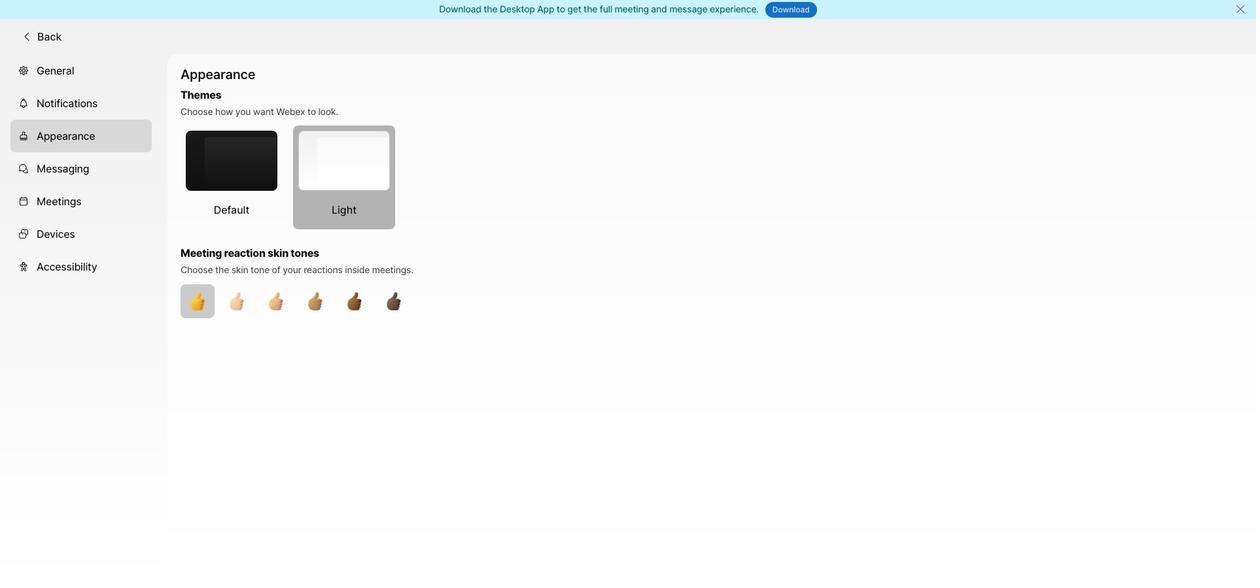 Task type: describe. For each thing, give the bounding box(es) containing it.
settings navigation
[[0, 54, 167, 580]]

meetings tab
[[10, 185, 152, 218]]

messaging tab
[[10, 152, 152, 185]]

accessibility tab
[[10, 250, 152, 283]]



Task type: vqa. For each thing, say whether or not it's contained in the screenshot.
ALERT
no



Task type: locate. For each thing, give the bounding box(es) containing it.
notifications tab
[[10, 87, 152, 119]]

devices tab
[[10, 218, 152, 250]]

appearance tab
[[10, 119, 152, 152]]

cancel_16 image
[[1235, 4, 1245, 14]]

general tab
[[10, 54, 152, 87]]

skin tone picker toolbar
[[181, 284, 1022, 318]]



